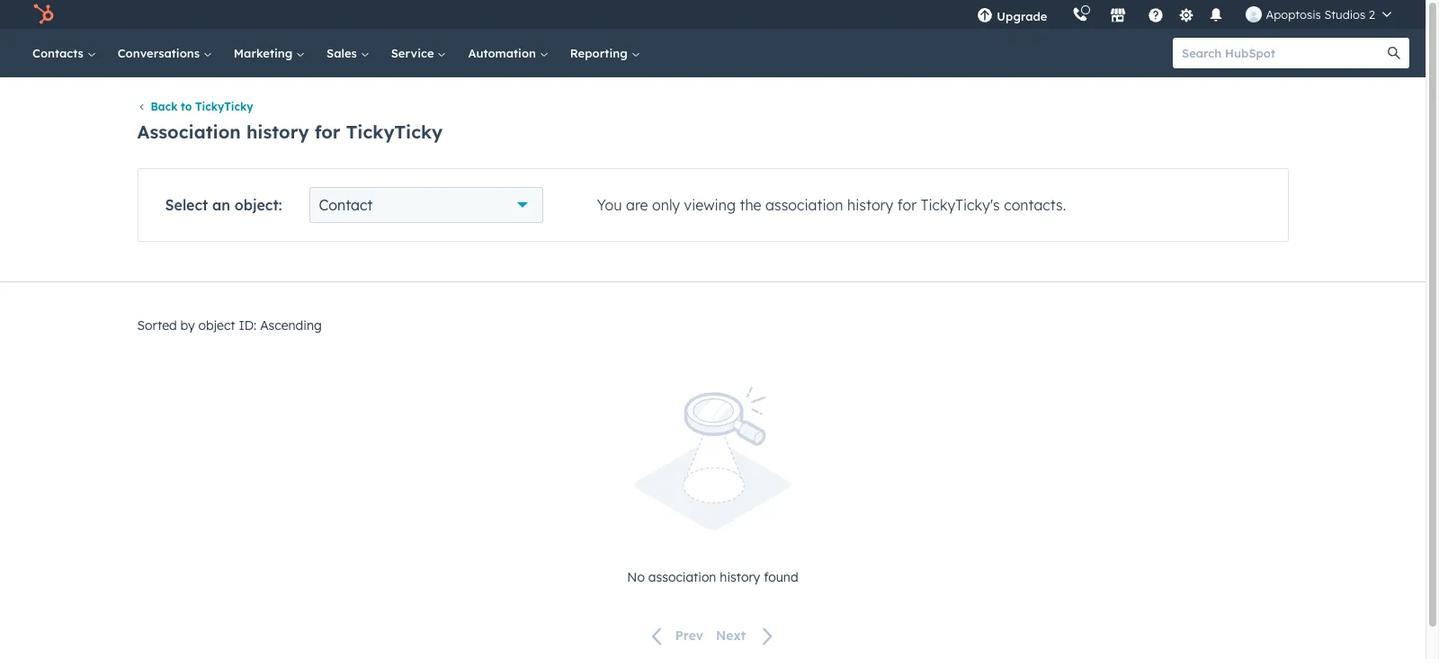 Task type: vqa. For each thing, say whether or not it's contained in the screenshot.
Upgrade image
yes



Task type: locate. For each thing, give the bounding box(es) containing it.
upgrade
[[997, 9, 1048, 23]]

object for id:
[[198, 318, 235, 334]]

association right 'no'
[[648, 569, 716, 586]]

0 horizontal spatial tickyticky
[[195, 100, 253, 114]]

object right by
[[198, 318, 235, 334]]

sorted by object id: ascending
[[137, 318, 322, 334]]

menu item
[[1060, 0, 1064, 29]]

hubspot image
[[32, 4, 54, 25]]

apoptosis studios 2
[[1266, 7, 1375, 22]]

tickyticky right to on the left top of the page
[[195, 100, 253, 114]]

1 vertical spatial object
[[198, 318, 235, 334]]

history
[[246, 120, 309, 143], [847, 196, 894, 214], [720, 569, 760, 586]]

0 horizontal spatial association
[[648, 569, 716, 586]]

marketplaces image
[[1111, 8, 1127, 24]]

for up contact
[[315, 120, 341, 143]]

automation
[[468, 46, 540, 60]]

2 vertical spatial history
[[720, 569, 760, 586]]

1 vertical spatial history
[[847, 196, 894, 214]]

for
[[315, 120, 341, 143], [898, 196, 917, 214]]

tickyticky
[[195, 100, 253, 114], [346, 120, 443, 143], [921, 196, 990, 214]]

sales link
[[316, 29, 380, 77]]

0 vertical spatial object
[[235, 196, 279, 214]]

service link
[[380, 29, 457, 77]]

back to tickyticky
[[151, 100, 253, 114]]

0 vertical spatial association
[[766, 196, 843, 214]]

1 vertical spatial association
[[648, 569, 716, 586]]

1 horizontal spatial for
[[898, 196, 917, 214]]

you
[[597, 196, 622, 214]]

2 horizontal spatial history
[[847, 196, 894, 214]]

1 vertical spatial tickyticky
[[346, 120, 443, 143]]

2 horizontal spatial tickyticky
[[921, 196, 990, 214]]

settings link
[[1175, 5, 1198, 24]]

tickyticky up contact "popup button"
[[346, 120, 443, 143]]

association right the the
[[766, 196, 843, 214]]

menu
[[965, 0, 1404, 29]]

object right an
[[235, 196, 279, 214]]

to
[[181, 100, 192, 114]]

marketing
[[234, 46, 296, 60]]

object for :
[[235, 196, 279, 214]]

for left the 's
[[898, 196, 917, 214]]

upgrade image
[[977, 8, 993, 24]]

0 horizontal spatial history
[[246, 120, 309, 143]]

0 horizontal spatial for
[[315, 120, 341, 143]]

marketing link
[[223, 29, 316, 77]]

id:
[[239, 318, 257, 334]]

no association history found
[[627, 569, 799, 586]]

service
[[391, 46, 438, 60]]

apoptosis
[[1266, 7, 1321, 22]]

2 vertical spatial tickyticky
[[921, 196, 990, 214]]

notifications button
[[1201, 0, 1232, 29]]

association
[[766, 196, 843, 214], [648, 569, 716, 586]]

.
[[1063, 196, 1066, 214]]

1 horizontal spatial history
[[720, 569, 760, 586]]

1 horizontal spatial association
[[766, 196, 843, 214]]

search button
[[1379, 38, 1410, 68]]

next
[[716, 628, 746, 644]]

sorted
[[137, 318, 177, 334]]

next button
[[710, 625, 785, 648]]

sales
[[327, 46, 360, 60]]

object
[[235, 196, 279, 214], [198, 318, 235, 334]]

prev
[[675, 628, 704, 644]]

tickyticky left contacts
[[921, 196, 990, 214]]

no association history found alert
[[137, 387, 1289, 588]]



Task type: describe. For each thing, give the bounding box(es) containing it.
menu containing apoptosis studios 2
[[965, 0, 1404, 29]]

only
[[652, 196, 680, 214]]

0 vertical spatial history
[[246, 120, 309, 143]]

are
[[626, 196, 648, 214]]

history inside alert
[[720, 569, 760, 586]]

calling icon image
[[1073, 7, 1089, 23]]

's
[[990, 196, 1000, 214]]

by
[[180, 318, 195, 334]]

Search HubSpot search field
[[1173, 38, 1393, 68]]

back
[[151, 100, 178, 114]]

2
[[1369, 7, 1375, 22]]

the
[[740, 196, 762, 214]]

settings image
[[1178, 8, 1195, 24]]

tara schultz image
[[1246, 6, 1263, 22]]

select an object :
[[165, 196, 282, 214]]

reporting link
[[559, 29, 651, 77]]

contacts
[[32, 46, 87, 60]]

you are only viewing the association history for tickyticky 's contacts .
[[597, 196, 1066, 214]]

contact
[[319, 196, 373, 214]]

an
[[212, 196, 230, 214]]

1 horizontal spatial tickyticky
[[346, 120, 443, 143]]

association inside alert
[[648, 569, 716, 586]]

conversations
[[118, 46, 203, 60]]

contacts link
[[22, 29, 107, 77]]

0 vertical spatial for
[[315, 120, 341, 143]]

conversations link
[[107, 29, 223, 77]]

marketplaces button
[[1100, 0, 1137, 29]]

association
[[137, 120, 241, 143]]

0 vertical spatial tickyticky
[[195, 100, 253, 114]]

ascending
[[260, 318, 322, 334]]

notifications image
[[1209, 8, 1225, 24]]

contact button
[[309, 187, 543, 223]]

studios
[[1325, 7, 1366, 22]]

search image
[[1388, 47, 1401, 59]]

no
[[627, 569, 645, 586]]

select
[[165, 196, 208, 214]]

:
[[279, 196, 282, 214]]

help button
[[1141, 0, 1172, 29]]

help image
[[1148, 8, 1164, 24]]

hubspot link
[[22, 4, 67, 25]]

association history for tickyticky
[[137, 120, 443, 143]]

calling icon button
[[1066, 3, 1096, 26]]

automation link
[[457, 29, 559, 77]]

apoptosis studios 2 button
[[1236, 0, 1402, 29]]

pagination navigation
[[137, 624, 1289, 648]]

viewing
[[684, 196, 736, 214]]

found
[[764, 569, 799, 586]]

reporting
[[570, 46, 631, 60]]

prev button
[[641, 625, 710, 648]]

contacts
[[1004, 196, 1063, 214]]

1 vertical spatial for
[[898, 196, 917, 214]]



